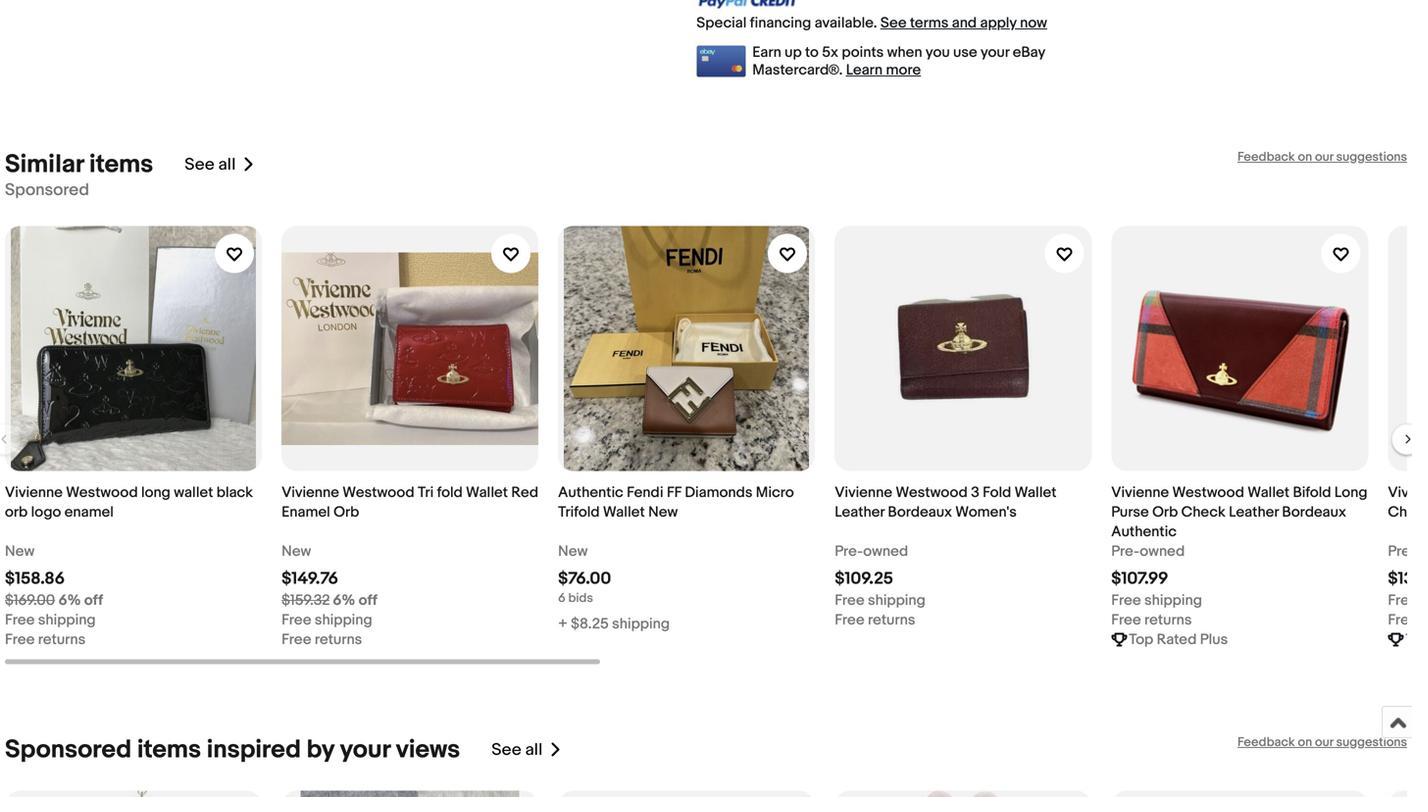 Task type: locate. For each thing, give the bounding box(es) containing it.
vivi
[[1389, 484, 1413, 521]]

vivienne westwood tri fold wallet red enamel orb
[[282, 484, 539, 521]]

0 horizontal spatial see all link
[[185, 150, 255, 180]]

$13
[[1389, 569, 1413, 590]]

feedback on our suggestions link
[[1238, 150, 1408, 165], [1238, 735, 1408, 751]]

$109.25 text field
[[835, 569, 894, 590]]

westwood inside vivienne westwood 3 fold wallet leather bordeaux women's
[[896, 484, 968, 502]]

returns down previous price $169.00 6% off text box
[[38, 631, 86, 649]]

feedback for sponsored items inspired by your views
[[1238, 735, 1296, 751]]

all for sponsored items inspired by your views
[[525, 740, 543, 761]]

1 vivienne from the left
[[5, 484, 63, 502]]

off right the $169.00
[[84, 592, 103, 610]]

1 sponsored from the top
[[5, 180, 89, 201]]

2 westwood from the left
[[343, 484, 415, 502]]

1 horizontal spatial pre-
[[1112, 543, 1140, 561]]

free returns text field down previous price $159.32 6% off text field
[[282, 630, 362, 650]]

0 horizontal spatial see all
[[185, 155, 236, 175]]

1 westwood from the left
[[66, 484, 138, 502]]

see all
[[185, 155, 236, 175], [492, 740, 543, 761]]

1 horizontal spatial see all text field
[[492, 740, 543, 761]]

1 horizontal spatial your
[[981, 44, 1010, 61]]

items right similar
[[89, 150, 153, 180]]

1 vertical spatial feedback on our suggestions
[[1238, 735, 1408, 751]]

westwood for $109.25
[[896, 484, 968, 502]]

vivienne for $109.25
[[835, 484, 893, 502]]

2 suggestions from the top
[[1337, 735, 1408, 751]]

off for $149.76
[[359, 592, 378, 610]]

1 vertical spatial feedback on our suggestions link
[[1238, 735, 1408, 751]]

6% right the $169.00
[[58, 592, 81, 610]]

new for $158.86
[[5, 543, 35, 561]]

shipping down previous price $159.32 6% off text field
[[315, 612, 373, 629]]

2 feedback on our suggestions link from the top
[[1238, 735, 1408, 751]]

6% right $159.32
[[333, 592, 356, 610]]

0 horizontal spatial authentic
[[558, 484, 624, 502]]

1 horizontal spatial all
[[525, 740, 543, 761]]

1 horizontal spatial pre-owned text field
[[1112, 542, 1185, 562]]

2 on from the top
[[1298, 735, 1313, 751]]

3 vivienne from the left
[[835, 484, 893, 502]]

free returns text field down previous price $169.00 6% off text box
[[5, 630, 86, 650]]

when
[[888, 44, 923, 61]]

0 horizontal spatial pre-
[[835, 543, 864, 561]]

1 horizontal spatial authentic
[[1112, 523, 1177, 541]]

new $149.76 $159.32 6% off free shipping free returns
[[282, 543, 378, 649]]

vivienne up logo
[[5, 484, 63, 502]]

westwood left tri
[[343, 484, 415, 502]]

4 westwood from the left
[[1173, 484, 1245, 502]]

pre- inside "vivienne westwood wallet bifold long purse orb check leather bordeaux authentic pre-owned $107.99 free shipping free returns"
[[1112, 543, 1140, 561]]

suggestions
[[1337, 150, 1408, 165], [1337, 735, 1408, 751]]

2 orb from the left
[[1153, 504, 1179, 521]]

pre-owned text field for $107.99
[[1112, 542, 1185, 562]]

0 horizontal spatial bordeaux
[[888, 504, 953, 521]]

bordeaux down bifold
[[1283, 504, 1347, 521]]

by
[[307, 735, 334, 766]]

1 suggestions from the top
[[1337, 150, 1408, 165]]

New text field
[[282, 542, 311, 562], [558, 542, 588, 562]]

returns
[[868, 612, 916, 629], [1145, 612, 1192, 629], [38, 631, 86, 649], [315, 631, 362, 649]]

feedback
[[1238, 150, 1296, 165], [1238, 735, 1296, 751]]

westwood inside vivienne westwood tri fold wallet red enamel orb
[[343, 484, 415, 502]]

2 sponsored from the top
[[5, 735, 132, 766]]

more
[[886, 61, 921, 79]]

vivienne westwood long wallet black orb logo enamel
[[5, 484, 253, 521]]

None text field
[[1406, 630, 1413, 650]]

new up $76.00
[[558, 543, 588, 561]]

orb right purse
[[1153, 504, 1179, 521]]

1 horizontal spatial see all link
[[492, 735, 562, 766]]

special financing available. see terms and apply now
[[697, 14, 1048, 32]]

1 vertical spatial authentic
[[1112, 523, 1177, 541]]

0 vertical spatial feedback on our suggestions link
[[1238, 150, 1408, 165]]

vivienne inside vivienne westwood 3 fold wallet leather bordeaux women's
[[835, 484, 893, 502]]

+
[[558, 616, 568, 633]]

1 vertical spatial your
[[340, 735, 390, 766]]

1 vertical spatial items
[[137, 735, 201, 766]]

Free returns text field
[[1112, 611, 1192, 630], [5, 630, 86, 650], [282, 630, 362, 650]]

free shipping text field down '$107.99'
[[1112, 591, 1203, 611]]

3
[[971, 484, 980, 502]]

1 vertical spatial see
[[185, 155, 215, 175]]

1 horizontal spatial leather
[[1229, 504, 1279, 521]]

2 vivienne from the left
[[282, 484, 339, 502]]

free shipping text field for $149.76
[[282, 611, 373, 630]]

pre- for owned
[[835, 543, 864, 561]]

0 vertical spatial see
[[881, 14, 907, 32]]

$76.00
[[558, 569, 611, 590]]

1 leather from the left
[[835, 504, 885, 521]]

shipping inside new $149.76 $159.32 6% off free shipping free returns
[[315, 612, 373, 629]]

6% inside new $158.86 $169.00 6% off free shipping free returns
[[58, 592, 81, 610]]

vivienne up purse
[[1112, 484, 1170, 502]]

see
[[881, 14, 907, 32], [185, 155, 215, 175], [492, 740, 522, 761]]

free shipping text field for $158.86
[[5, 611, 96, 630]]

you
[[926, 44, 950, 61]]

1 horizontal spatial new text field
[[558, 542, 588, 562]]

free returns text field for $149.76
[[282, 630, 362, 650]]

2 vertical spatial see
[[492, 740, 522, 761]]

wallet
[[174, 484, 213, 502]]

6% inside new $149.76 $159.32 6% off free shipping free returns
[[333, 592, 356, 610]]

pre- up $109.25
[[835, 543, 864, 561]]

2 feedback from the top
[[1238, 735, 1296, 751]]

pre-
[[835, 543, 864, 561], [1112, 543, 1140, 561], [1389, 543, 1413, 561]]

orb
[[334, 504, 359, 521], [1153, 504, 1179, 521]]

2 our from the top
[[1316, 735, 1334, 751]]

shipping
[[868, 592, 926, 610], [1145, 592, 1203, 610], [38, 612, 96, 629], [315, 612, 373, 629], [612, 616, 670, 633]]

1 horizontal spatial orb
[[1153, 504, 1179, 521]]

1 horizontal spatial free shipping text field
[[282, 611, 373, 630]]

shipping inside new $158.86 $169.00 6% off free shipping free returns
[[38, 612, 96, 629]]

Pre-owned text field
[[835, 542, 909, 562], [1112, 542, 1185, 562]]

sponsored
[[5, 180, 89, 201], [5, 735, 132, 766]]

new $158.86 $169.00 6% off free shipping free returns
[[5, 543, 103, 649]]

1 orb from the left
[[334, 504, 359, 521]]

learn
[[846, 61, 883, 79]]

westwood left 3 on the bottom of the page
[[896, 484, 968, 502]]

shipping for $76.00
[[612, 616, 670, 633]]

1 vertical spatial all
[[525, 740, 543, 761]]

shipping up free returns text box on the bottom of the page
[[868, 592, 926, 610]]

wallet
[[466, 484, 508, 502], [1015, 484, 1057, 502], [1248, 484, 1290, 502], [603, 504, 645, 521]]

0 horizontal spatial 6%
[[58, 592, 81, 610]]

new inside 'authentic fendi ff diamonds micro trifold wallet new'
[[649, 504, 678, 521]]

our for sponsored items inspired by your views
[[1316, 735, 1334, 751]]

1 vertical spatial feedback
[[1238, 735, 1296, 751]]

free returns text field for $158.86
[[5, 630, 86, 650]]

0 vertical spatial your
[[981, 44, 1010, 61]]

off inside new $158.86 $169.00 6% off free shipping free returns
[[84, 592, 103, 610]]

0 vertical spatial items
[[89, 150, 153, 180]]

financing
[[750, 14, 812, 32]]

feedback on our suggestions for similar items
[[1238, 150, 1408, 165]]

see all link
[[185, 150, 255, 180], [492, 735, 562, 766]]

1 horizontal spatial owned
[[1140, 543, 1185, 561]]

2 off from the left
[[359, 592, 378, 610]]

vivienne inside vivienne westwood tri fold wallet red enamel orb
[[282, 484, 339, 502]]

off right $159.32
[[359, 592, 378, 610]]

our for similar items
[[1316, 150, 1334, 165]]

6%
[[58, 592, 81, 610], [333, 592, 356, 610]]

returns down previous price $159.32 6% off text field
[[315, 631, 362, 649]]

new $76.00 6 bids + $8.25 shipping
[[558, 543, 670, 633]]

Pre- text field
[[1389, 542, 1413, 562]]

wallet inside vivienne westwood tri fold wallet red enamel orb
[[466, 484, 508, 502]]

wallet down fendi
[[603, 504, 645, 521]]

2 horizontal spatial pre-
[[1389, 543, 1413, 561]]

leather inside vivienne westwood 3 fold wallet leather bordeaux women's
[[835, 504, 885, 521]]

free shipping text field down the $169.00
[[5, 611, 96, 630]]

$159.32
[[282, 592, 330, 610]]

westwood up the enamel
[[66, 484, 138, 502]]

vivienne up $109.25 text box
[[835, 484, 893, 502]]

your down apply on the right top of page
[[981, 44, 1010, 61]]

2 pre- from the left
[[1112, 543, 1140, 561]]

sponsored for sponsored text field
[[5, 180, 89, 201]]

returns inside new $158.86 $169.00 6% off free shipping free returns
[[38, 631, 86, 649]]

vivienne
[[5, 484, 63, 502], [282, 484, 339, 502], [835, 484, 893, 502], [1112, 484, 1170, 502]]

0 horizontal spatial owned
[[864, 543, 909, 561]]

authentic down purse
[[1112, 523, 1177, 541]]

check
[[1182, 504, 1226, 521]]

2 horizontal spatial see
[[881, 14, 907, 32]]

0 vertical spatial sponsored
[[5, 180, 89, 201]]

off inside new $149.76 $159.32 6% off free shipping free returns
[[359, 592, 378, 610]]

1 6% from the left
[[58, 592, 81, 610]]

westwood inside vivienne westwood long wallet black orb logo enamel
[[66, 484, 138, 502]]

available.
[[815, 14, 878, 32]]

Free text field
[[1389, 611, 1413, 630]]

0 vertical spatial our
[[1316, 150, 1334, 165]]

all
[[218, 155, 236, 175], [525, 740, 543, 761]]

leather
[[835, 504, 885, 521], [1229, 504, 1279, 521]]

0 horizontal spatial free shipping text field
[[5, 611, 96, 630]]

0 vertical spatial see all
[[185, 155, 236, 175]]

1 horizontal spatial bordeaux
[[1283, 504, 1347, 521]]

pre- up $107.99 text box
[[1112, 543, 1140, 561]]

orb
[[5, 504, 28, 521]]

0 horizontal spatial orb
[[334, 504, 359, 521]]

shipping right $8.25
[[612, 616, 670, 633]]

free returns text field up top
[[1112, 611, 1192, 630]]

previous price $169.00 6% off text field
[[5, 591, 103, 611]]

0 horizontal spatial free returns text field
[[5, 630, 86, 650]]

bordeaux left women's
[[888, 504, 953, 521]]

on for similar items
[[1298, 150, 1313, 165]]

4 vivienne from the left
[[1112, 484, 1170, 502]]

$158.86
[[5, 569, 65, 590]]

pre-owned text field up $109.25
[[835, 542, 909, 562]]

6 bids text field
[[558, 591, 593, 606]]

new text field up $149.76 text field
[[282, 542, 311, 562]]

vivienne inside vivienne westwood long wallet black orb logo enamel
[[5, 484, 63, 502]]

wallet inside "vivienne westwood wallet bifold long purse orb check leather bordeaux authentic pre-owned $107.99 free shipping free returns"
[[1248, 484, 1290, 502]]

shipping down previous price $169.00 6% off text box
[[38, 612, 96, 629]]

terms
[[910, 14, 949, 32]]

1 vertical spatial suggestions
[[1337, 735, 1408, 751]]

bids
[[569, 591, 593, 606]]

ebay
[[1013, 44, 1046, 61]]

fold
[[437, 484, 463, 502]]

1 off from the left
[[84, 592, 103, 610]]

vivienne inside "vivienne westwood wallet bifold long purse orb check leather bordeaux authentic pre-owned $107.99 free shipping free returns"
[[1112, 484, 1170, 502]]

westwood up check
[[1173, 484, 1245, 502]]

3 pre- from the left
[[1389, 543, 1413, 561]]

shipping up the rated
[[1145, 592, 1203, 610]]

0 horizontal spatial pre-owned text field
[[835, 542, 909, 562]]

returns down free shipping text box
[[868, 612, 916, 629]]

see all link for sponsored items inspired by your views
[[492, 735, 562, 766]]

new text field for $76.00
[[558, 542, 588, 562]]

apply
[[981, 14, 1017, 32]]

0 vertical spatial all
[[218, 155, 236, 175]]

0 vertical spatial see all text field
[[185, 155, 236, 175]]

1 new text field from the left
[[282, 542, 311, 562]]

$158.86 text field
[[5, 569, 65, 590]]

1 bordeaux from the left
[[888, 504, 953, 521]]

feedback on our suggestions
[[1238, 150, 1408, 165], [1238, 735, 1408, 751]]

2 pre-owned text field from the left
[[1112, 542, 1185, 562]]

new text field up $76.00
[[558, 542, 588, 562]]

pre-owned text field up $107.99 text box
[[1112, 542, 1185, 562]]

$107.99 text field
[[1112, 569, 1169, 590]]

0 vertical spatial feedback
[[1238, 150, 1296, 165]]

see all text field for similar items
[[185, 155, 236, 175]]

1 pre-owned text field from the left
[[835, 542, 909, 562]]

2 6% from the left
[[333, 592, 356, 610]]

bifold
[[1294, 484, 1332, 502]]

1 vertical spatial on
[[1298, 735, 1313, 751]]

new inside new $76.00 6 bids + $8.25 shipping
[[558, 543, 588, 561]]

your right by
[[340, 735, 390, 766]]

off for $158.86
[[84, 592, 103, 610]]

tri
[[418, 484, 434, 502]]

vivienne westwood 3 fold wallet leather bordeaux women's
[[835, 484, 1057, 521]]

on
[[1298, 150, 1313, 165], [1298, 735, 1313, 751]]

free shipping text field down $159.32
[[282, 611, 373, 630]]

leather right check
[[1229, 504, 1279, 521]]

1 owned from the left
[[864, 543, 909, 561]]

1 horizontal spatial free returns text field
[[282, 630, 362, 650]]

authentic up trifold
[[558, 484, 624, 502]]

1 vertical spatial see all
[[492, 740, 543, 761]]

0 horizontal spatial leather
[[835, 504, 885, 521]]

6% for $158.86
[[58, 592, 81, 610]]

our
[[1316, 150, 1334, 165], [1316, 735, 1334, 751]]

wallet inside 'authentic fendi ff diamonds micro trifold wallet new'
[[603, 504, 645, 521]]

1 our from the top
[[1316, 150, 1334, 165]]

pre- inside pre-owned $109.25 free shipping free returns
[[835, 543, 864, 561]]

wallet right "fold"
[[466, 484, 508, 502]]

Free returns text field
[[835, 611, 916, 630]]

0 horizontal spatial see all text field
[[185, 155, 236, 175]]

2 new text field from the left
[[558, 542, 588, 562]]

6% for $149.76
[[333, 592, 356, 610]]

enamel
[[282, 504, 330, 521]]

new up $149.76 text field
[[282, 543, 311, 561]]

new inside new $158.86 $169.00 6% off free shipping free returns
[[5, 543, 35, 561]]

$76.00 text field
[[558, 569, 611, 590]]

new up $158.86 text field
[[5, 543, 35, 561]]

shipping inside pre-owned $109.25 free shipping free returns
[[868, 592, 926, 610]]

1 pre- from the left
[[835, 543, 864, 561]]

your
[[981, 44, 1010, 61], [340, 735, 390, 766]]

0 horizontal spatial see
[[185, 155, 215, 175]]

vivienne up enamel at bottom left
[[282, 484, 339, 502]]

earn
[[753, 44, 782, 61]]

wallet left bifold
[[1248, 484, 1290, 502]]

0 vertical spatial feedback on our suggestions
[[1238, 150, 1408, 165]]

1 horizontal spatial off
[[359, 592, 378, 610]]

2 leather from the left
[[1229, 504, 1279, 521]]

1 vertical spatial our
[[1316, 735, 1334, 751]]

new
[[649, 504, 678, 521], [5, 543, 35, 561], [282, 543, 311, 561], [558, 543, 588, 561]]

new for $76.00
[[558, 543, 588, 561]]

owned up $109.25
[[864, 543, 909, 561]]

1 horizontal spatial see all
[[492, 740, 543, 761]]

off
[[84, 592, 103, 610], [359, 592, 378, 610]]

1 vertical spatial see all link
[[492, 735, 562, 766]]

1 vertical spatial sponsored
[[5, 735, 132, 766]]

fold
[[983, 484, 1012, 502]]

wallet inside vivienne westwood 3 fold wallet leather bordeaux women's
[[1015, 484, 1057, 502]]

0 vertical spatial see all link
[[185, 150, 255, 180]]

items left "inspired"
[[137, 735, 201, 766]]

1 vertical spatial see all text field
[[492, 740, 543, 761]]

pre-owned $109.25 free shipping free returns
[[835, 543, 926, 629]]

0 vertical spatial suggestions
[[1337, 150, 1408, 165]]

vivienne for $149.76
[[282, 484, 339, 502]]

New text field
[[5, 542, 35, 562]]

leather up $109.25
[[835, 504, 885, 521]]

1 feedback on our suggestions link from the top
[[1238, 150, 1408, 165]]

new inside new $149.76 $159.32 6% off free shipping free returns
[[282, 543, 311, 561]]

2 bordeaux from the left
[[1283, 504, 1347, 521]]

Free shipping text field
[[1112, 591, 1203, 611], [5, 611, 96, 630], [282, 611, 373, 630]]

owned up $107.99 text box
[[1140, 543, 1185, 561]]

Free text field
[[1389, 591, 1413, 611]]

1 horizontal spatial see
[[492, 740, 522, 761]]

paypal credit image
[[697, 0, 799, 9]]

See all text field
[[185, 155, 236, 175], [492, 740, 543, 761]]

0 vertical spatial authentic
[[558, 484, 624, 502]]

feedback for similar items
[[1238, 150, 1296, 165]]

2 horizontal spatial free shipping text field
[[1112, 591, 1203, 611]]

on for sponsored items inspired by your views
[[1298, 735, 1313, 751]]

authentic
[[558, 484, 624, 502], [1112, 523, 1177, 541]]

2 feedback on our suggestions from the top
[[1238, 735, 1408, 751]]

1 horizontal spatial 6%
[[333, 592, 356, 610]]

new down ff
[[649, 504, 678, 521]]

1 on from the top
[[1298, 150, 1313, 165]]

westwood inside "vivienne westwood wallet bifold long purse orb check leather bordeaux authentic pre-owned $107.99 free shipping free returns"
[[1173, 484, 1245, 502]]

2 owned from the left
[[1140, 543, 1185, 561]]

$109.25
[[835, 569, 894, 590]]

0 horizontal spatial new text field
[[282, 542, 311, 562]]

wallet right fold
[[1015, 484, 1057, 502]]

returns up the rated
[[1145, 612, 1192, 629]]

items
[[89, 150, 153, 180], [137, 735, 201, 766]]

0 vertical spatial on
[[1298, 150, 1313, 165]]

ebay mastercard image
[[697, 46, 746, 77]]

shipping inside new $76.00 6 bids + $8.25 shipping
[[612, 616, 670, 633]]

free
[[835, 592, 865, 610], [1112, 592, 1142, 610], [1389, 592, 1413, 610], [5, 612, 35, 629], [282, 612, 311, 629], [835, 612, 865, 629], [1112, 612, 1142, 629], [1389, 612, 1413, 629], [5, 631, 35, 649], [282, 631, 311, 649]]

pre- up $13
[[1389, 543, 1413, 561]]

pre- $13 free free
[[1389, 543, 1413, 629]]

0 horizontal spatial all
[[218, 155, 236, 175]]

similar
[[5, 150, 84, 180]]

0 horizontal spatial off
[[84, 592, 103, 610]]

1 feedback from the top
[[1238, 150, 1296, 165]]

orb right enamel at bottom left
[[334, 504, 359, 521]]

1 feedback on our suggestions from the top
[[1238, 150, 1408, 165]]

returns inside pre-owned $109.25 free shipping free returns
[[868, 612, 916, 629]]

bordeaux
[[888, 504, 953, 521], [1283, 504, 1347, 521]]

see all text field for sponsored items inspired by your views
[[492, 740, 543, 761]]

suggestions for sponsored items inspired by your views
[[1337, 735, 1408, 751]]

3 westwood from the left
[[896, 484, 968, 502]]



Task type: describe. For each thing, give the bounding box(es) containing it.
pre-owned text field for $109.25
[[835, 542, 909, 562]]

$169.00
[[5, 592, 55, 610]]

rated
[[1157, 631, 1197, 649]]

see all for sponsored items inspired by your views
[[492, 740, 543, 761]]

owned inside "vivienne westwood wallet bifold long purse orb check leather bordeaux authentic pre-owned $107.99 free shipping free returns"
[[1140, 543, 1185, 561]]

your inside earn up to 5x points when you use your ebay mastercard®.
[[981, 44, 1010, 61]]

women's
[[956, 504, 1017, 521]]

0 horizontal spatial your
[[340, 735, 390, 766]]

$149.76
[[282, 569, 338, 590]]

bordeaux inside "vivienne westwood wallet bifold long purse orb check leather bordeaux authentic pre-owned $107.99 free shipping free returns"
[[1283, 504, 1347, 521]]

learn more link
[[846, 61, 921, 79]]

feedback on our suggestions link for similar items
[[1238, 150, 1408, 165]]

inspired
[[207, 735, 301, 766]]

logo
[[31, 504, 61, 521]]

new for $149.76
[[282, 543, 311, 561]]

earn up to 5x points when you use your ebay mastercard®.
[[753, 44, 1046, 79]]

sponsored items inspired by your views
[[5, 735, 460, 766]]

see for similar items
[[185, 155, 215, 175]]

items for sponsored
[[137, 735, 201, 766]]

previous price $159.32 6% off text field
[[282, 591, 378, 611]]

5x
[[822, 44, 839, 61]]

$13 text field
[[1389, 569, 1413, 590]]

see for sponsored items inspired by your views
[[492, 740, 522, 761]]

see all link for similar items
[[185, 150, 255, 180]]

mastercard®.
[[753, 61, 843, 79]]

westwood for $158.86
[[66, 484, 138, 502]]

orb inside vivienne westwood tri fold wallet red enamel orb
[[334, 504, 359, 521]]

long
[[141, 484, 171, 502]]

orb inside "vivienne westwood wallet bifold long purse orb check leather bordeaux authentic pre-owned $107.99 free shipping free returns"
[[1153, 504, 1179, 521]]

authentic inside "vivienne westwood wallet bifold long purse orb check leather bordeaux authentic pre-owned $107.99 free shipping free returns"
[[1112, 523, 1177, 541]]

vivienne westwood wallet bifold long purse orb check leather bordeaux authentic pre-owned $107.99 free shipping free returns
[[1112, 484, 1368, 629]]

shipping inside "vivienne westwood wallet bifold long purse orb check leather bordeaux authentic pre-owned $107.99 free shipping free returns"
[[1145, 592, 1203, 610]]

purse
[[1112, 504, 1150, 521]]

+ $8.25 shipping text field
[[558, 615, 670, 634]]

long
[[1335, 484, 1368, 502]]

trifold
[[558, 504, 600, 521]]

feedback on our suggestions link for sponsored items inspired by your views
[[1238, 735, 1408, 751]]

up
[[785, 44, 802, 61]]

items for similar
[[89, 150, 153, 180]]

$8.25
[[571, 616, 609, 633]]

now
[[1020, 14, 1048, 32]]

new text field for $149.76
[[282, 542, 311, 562]]

top rated plus
[[1129, 631, 1229, 649]]

use
[[954, 44, 978, 61]]

westwood for $149.76
[[343, 484, 415, 502]]

returns inside new $149.76 $159.32 6% off free shipping free returns
[[315, 631, 362, 649]]

pre- for $13
[[1389, 543, 1413, 561]]

see all for similar items
[[185, 155, 236, 175]]

suggestions for similar items
[[1337, 150, 1408, 165]]

$107.99
[[1112, 569, 1169, 590]]

to
[[806, 44, 819, 61]]

enamel
[[65, 504, 114, 521]]

vivienne for $158.86
[[5, 484, 63, 502]]

shipping for $158.86
[[38, 612, 96, 629]]

6
[[558, 591, 566, 606]]

micro
[[756, 484, 794, 502]]

$149.76 text field
[[282, 569, 338, 590]]

diamonds
[[685, 484, 753, 502]]

ff
[[667, 484, 682, 502]]

learn more
[[846, 61, 921, 79]]

fendi
[[627, 484, 664, 502]]

2 horizontal spatial free returns text field
[[1112, 611, 1192, 630]]

Sponsored text field
[[5, 180, 89, 201]]

feedback on our suggestions for sponsored items inspired by your views
[[1238, 735, 1408, 751]]

all for similar items
[[218, 155, 236, 175]]

views
[[396, 735, 460, 766]]

returns inside "vivienne westwood wallet bifold long purse orb check leather bordeaux authentic pre-owned $107.99 free shipping free returns"
[[1145, 612, 1192, 629]]

similar items
[[5, 150, 153, 180]]

owned inside pre-owned $109.25 free shipping free returns
[[864, 543, 909, 561]]

sponsored for sponsored items inspired by your views
[[5, 735, 132, 766]]

red
[[511, 484, 539, 502]]

bordeaux inside vivienne westwood 3 fold wallet leather bordeaux women's
[[888, 504, 953, 521]]

see terms and apply now link
[[881, 14, 1048, 32]]

points
[[842, 44, 884, 61]]

plus
[[1201, 631, 1229, 649]]

authentic inside 'authentic fendi ff diamonds micro trifold wallet new'
[[558, 484, 624, 502]]

top
[[1129, 631, 1154, 649]]

black
[[217, 484, 253, 502]]

shipping for $149.76
[[315, 612, 373, 629]]

leather inside "vivienne westwood wallet bifold long purse orb check leather bordeaux authentic pre-owned $107.99 free shipping free returns"
[[1229, 504, 1279, 521]]

and
[[952, 14, 977, 32]]

special
[[697, 14, 747, 32]]

Top Rated Plus text field
[[1129, 630, 1229, 650]]

authentic fendi ff diamonds micro trifold wallet new
[[558, 484, 794, 521]]

Free shipping text field
[[835, 591, 926, 611]]



Task type: vqa. For each thing, say whether or not it's contained in the screenshot.
Sports for Sports Trading Card Singles
no



